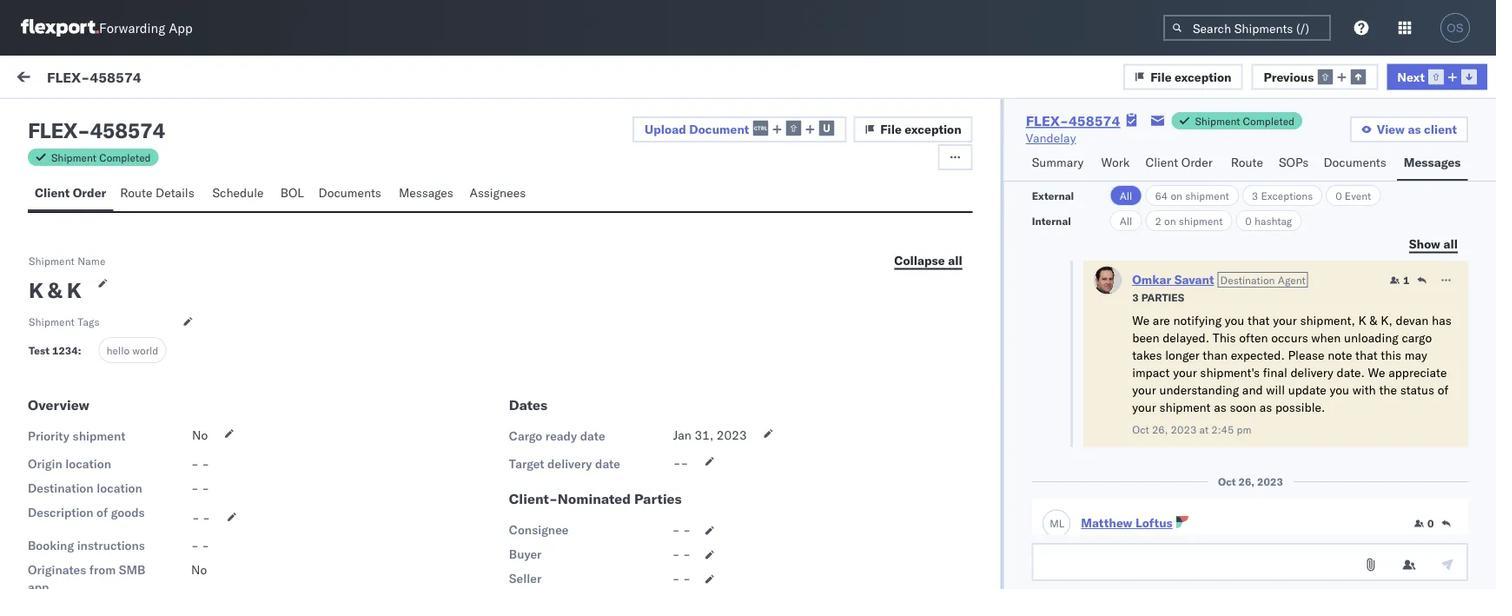 Task type: locate. For each thing, give the bounding box(es) containing it.
destination
[[1220, 274, 1275, 287], [28, 481, 94, 496]]

external down my work in the top left of the page
[[28, 110, 73, 126]]

1 horizontal spatial flex-458574
[[1026, 112, 1121, 130]]

completed up item/shipment
[[1244, 114, 1295, 127]]

1 schedule from the top
[[212, 185, 264, 200]]

oct 26, 2023, 2:44 pm pdt up target delivery date
[[510, 428, 666, 443]]

view as client
[[1378, 122, 1458, 137]]

1 vertical spatial &
[[1370, 313, 1378, 328]]

location
[[65, 456, 111, 472], [97, 481, 142, 496]]

exception: (air recovery) schedule delay
[[52, 427, 266, 459]]

upload document
[[645, 121, 750, 137]]

messages button down client
[[1398, 147, 1469, 181]]

1 horizontal spatial order
[[1182, 155, 1213, 170]]

internal down 'import'
[[117, 110, 159, 126]]

1 horizontal spatial of
[[1438, 382, 1449, 398]]

external inside external (0) button
[[28, 110, 73, 126]]

no right smb
[[191, 562, 207, 578]]

work
[[169, 71, 197, 86], [1102, 155, 1130, 170]]

2 vertical spatial pdt
[[643, 532, 666, 548]]

and up soon at bottom right
[[1242, 382, 1263, 398]]

0 vertical spatial exception
[[1175, 69, 1232, 84]]

0 vertical spatial pm
[[622, 210, 640, 225]]

2 omkar savant from the top
[[84, 283, 162, 298]]

0 vertical spatial 2:44
[[592, 428, 619, 443]]

0 horizontal spatial (0)
[[77, 110, 99, 126]]

omkar savant up exception: unknown customs
[[84, 187, 162, 203]]

3 left the parties
[[1132, 292, 1139, 305]]

1 all from the top
[[1120, 189, 1133, 202]]

messages
[[1405, 155, 1462, 170], [399, 185, 454, 200]]

0 horizontal spatial order
[[73, 185, 106, 200]]

work for related
[[1206, 151, 1229, 164]]

0 vertical spatial date
[[580, 429, 605, 444]]

documents button up event at the right top of page
[[1317, 147, 1398, 181]]

3 omkar savant from the top
[[84, 397, 162, 412]]

messages for the leftmost messages button
[[399, 185, 454, 200]]

0 for hashtag
[[1246, 214, 1252, 227]]

oct 26, 2023, 2:44 pm pdt
[[510, 428, 666, 443], [510, 532, 666, 548]]

document
[[690, 121, 750, 137]]

0 vertical spatial we
[[1132, 313, 1150, 328]]

0 vertical spatial internal
[[117, 110, 159, 126]]

0 vertical spatial all
[[1444, 236, 1459, 251]]

2 (0) from the left
[[162, 110, 185, 126]]

as left soon at bottom right
[[1214, 400, 1227, 415]]

k & k
[[29, 277, 81, 303]]

2 on shipment
[[1156, 214, 1223, 227]]

vandelay link
[[1026, 130, 1077, 147]]

1 flex- 458574 from the top
[[1166, 314, 1248, 329]]

flex- up delayed.
[[1166, 314, 1203, 329]]

app
[[28, 580, 49, 589]]

1 vertical spatial completed
[[99, 151, 151, 164]]

1 vertical spatial date
[[595, 456, 621, 472]]

1 vertical spatial all
[[1120, 214, 1133, 227]]

oct up the "seller"
[[510, 532, 530, 548]]

1 vertical spatial all button
[[1111, 210, 1143, 231]]

may
[[1405, 348, 1428, 363]]

omkar savant destination agent
[[1132, 273, 1306, 288]]

this left :
[[52, 348, 76, 363]]

2 horizontal spatial 2023
[[1257, 476, 1283, 489]]

seller
[[509, 571, 542, 586]]

k down shipment name
[[67, 277, 81, 303]]

2 horizontal spatial as
[[1409, 122, 1422, 137]]

3 2023, from the top
[[555, 532, 589, 548]]

& left the k,
[[1370, 313, 1378, 328]]

0 horizontal spatial file
[[881, 122, 902, 137]]

2023, for @
[[555, 532, 589, 548]]

route up exception: unknown customs
[[120, 185, 153, 200]]

1 all button from the top
[[1111, 185, 1143, 206]]

cargo ready date
[[509, 429, 605, 444]]

0 vertical spatial 3
[[1252, 189, 1259, 202]]

0 horizontal spatial 2023
[[717, 428, 747, 443]]

1 vertical spatial schedule
[[212, 427, 266, 442]]

work
[[50, 67, 95, 91], [1206, 151, 1229, 164]]

all down work button
[[1120, 189, 1133, 202]]

0 vertical spatial delivery
[[1291, 365, 1334, 380]]

1 vertical spatial messages
[[399, 185, 454, 200]]

(0) up message
[[77, 110, 99, 126]]

os
[[1448, 21, 1464, 34]]

1 horizontal spatial file
[[1151, 69, 1172, 84]]

1 pm from the top
[[622, 210, 640, 225]]

location up destination location in the bottom left of the page
[[65, 456, 111, 472]]

delivery down 'ready' in the left of the page
[[548, 456, 592, 472]]

flexport. image
[[21, 19, 99, 37]]

and inside we are notifying you that your shipment, k & k, devan has been delayed. this often occurs when unloading cargo takes longer than expected. please note that this may impact your shipment's final delivery date. we appreciate your understanding and will update you with the status of your shipment as soon as possible. oct 26, 2023 at 2:45 pm
[[1242, 382, 1263, 398]]

1 vertical spatial work
[[1206, 151, 1229, 164]]

file
[[1151, 69, 1172, 84], [881, 122, 902, 137]]

sops
[[1280, 155, 1309, 170]]

0 vertical spatial oct 26, 2023, 2:44 pm pdt
[[510, 428, 666, 443]]

1 horizontal spatial messages
[[1405, 155, 1462, 170]]

documents button right bol
[[312, 177, 392, 211]]

and inside the this is a great deal and partnership.
[[159, 348, 180, 363]]

1 vertical spatial all
[[949, 253, 963, 268]]

and
[[159, 348, 180, 363], [1242, 382, 1263, 398]]

you down date.
[[1330, 382, 1350, 398]]

0 for event
[[1336, 189, 1343, 202]]

that down 'unloading'
[[1356, 348, 1378, 363]]

0 vertical spatial flex-458574
[[47, 68, 141, 85]]

destination location
[[28, 481, 142, 496]]

0 horizontal spatial client order
[[35, 185, 106, 200]]

pm for @
[[622, 532, 640, 548]]

2 schedule from the top
[[212, 427, 266, 442]]

26, down client-
[[533, 532, 552, 548]]

0 horizontal spatial and
[[159, 348, 180, 363]]

0 vertical spatial and
[[159, 348, 180, 363]]

0 horizontal spatial destination
[[28, 481, 94, 496]]

oct up target
[[510, 428, 530, 443]]

priority
[[28, 429, 70, 444]]

1 vertical spatial order
[[73, 185, 106, 200]]

all button for 64
[[1111, 185, 1143, 206]]

order for the left 'client order' button
[[73, 185, 106, 200]]

client down message
[[35, 185, 70, 200]]

item/shipment
[[1231, 151, 1303, 164]]

this inside the this is a great deal and partnership.
[[52, 348, 76, 363]]

order right the s
[[73, 185, 106, 200]]

0 vertical spatial schedule
[[212, 185, 264, 200]]

work button
[[1095, 147, 1139, 181]]

as down 'will'
[[1260, 400, 1272, 415]]

0 horizontal spatial 0
[[1246, 214, 1252, 227]]

pdt
[[643, 210, 666, 225], [643, 428, 666, 443], [643, 532, 666, 548]]

that
[[1248, 313, 1270, 328], [1356, 348, 1378, 363]]

3 inside button
[[1132, 292, 1139, 305]]

:
[[78, 344, 81, 357]]

tags
[[78, 315, 100, 328]]

2023, down nominated
[[555, 532, 589, 548]]

2:44 right 'ready' in the left of the page
[[592, 428, 619, 443]]

2
[[1156, 214, 1162, 227]]

this
[[1381, 348, 1402, 363]]

pm down parties
[[622, 532, 640, 548]]

3 exception: from the top
[[55, 427, 117, 442]]

impact
[[1132, 365, 1170, 380]]

0 horizontal spatial messages button
[[392, 177, 463, 211]]

vandelay
[[1026, 130, 1077, 146]]

forwarding app
[[99, 20, 193, 36]]

been
[[1132, 330, 1160, 346]]

1 oct 26, 2023, 2:44 pm pdt from the top
[[510, 428, 666, 443]]

458574 up often
[[1203, 314, 1248, 329]]

(0)
[[77, 110, 99, 126], [162, 110, 185, 126]]

flex- 458574 for exception: warehouse devan
[[1166, 314, 1248, 329]]

1 horizontal spatial we
[[1368, 365, 1386, 380]]

of left goods
[[97, 505, 108, 520]]

2 flex- 458574 from the top
[[1166, 428, 1248, 443]]

0 vertical spatial destination
[[1220, 274, 1275, 287]]

1 pdt from the top
[[643, 210, 666, 225]]

on for 2
[[1165, 214, 1177, 227]]

flex-458574 down forwarding app link
[[47, 68, 141, 85]]

location for origin location
[[65, 456, 111, 472]]

shipment down understanding
[[1160, 400, 1211, 415]]

client order button down message
[[28, 177, 113, 211]]

flex- right my
[[47, 68, 90, 85]]

1 vertical spatial client
[[35, 185, 70, 200]]

3 up 0 hashtag
[[1252, 189, 1259, 202]]

order up 64 on shipment
[[1182, 155, 1213, 170]]

2 horizontal spatial k
[[1359, 313, 1367, 328]]

than
[[1203, 348, 1228, 363]]

2:44
[[592, 428, 619, 443], [592, 532, 619, 548]]

completed
[[1244, 114, 1295, 127], [99, 151, 151, 164]]

on right 64
[[1171, 189, 1183, 202]]

2 vertical spatial 0
[[1428, 518, 1434, 531]]

client order for the left 'client order' button
[[35, 185, 106, 200]]

1 vertical spatial 2:44
[[592, 532, 619, 548]]

0 horizontal spatial flex-458574
[[47, 68, 141, 85]]

0 vertical spatial you
[[1225, 313, 1245, 328]]

you
[[1225, 313, 1245, 328], [1330, 382, 1350, 398]]

we up the
[[1368, 365, 1386, 380]]

2 all button from the top
[[1111, 210, 1143, 231]]

1 vertical spatial on
[[1165, 214, 1177, 227]]

2 exception: from the top
[[55, 313, 117, 328]]

exception: unknown customs
[[55, 217, 229, 233]]

2023 left 'at' on the right of the page
[[1171, 424, 1197, 437]]

0 vertical spatial client order
[[1146, 155, 1213, 170]]

0 horizontal spatial all
[[949, 253, 963, 268]]

1 horizontal spatial work
[[1206, 151, 1229, 164]]

3 exceptions
[[1252, 189, 1314, 202]]

1 vertical spatial 3
[[1132, 292, 1139, 305]]

internal for internal (0)
[[117, 110, 159, 126]]

3 pdt from the top
[[643, 532, 666, 548]]

completed down flex - 458574
[[99, 151, 151, 164]]

0 vertical spatial messages
[[1405, 155, 1462, 170]]

as right view
[[1409, 122, 1422, 137]]

delivery up 'update'
[[1291, 365, 1334, 380]]

origin
[[28, 456, 62, 472]]

no right (air in the left bottom of the page
[[192, 428, 208, 443]]

1 vertical spatial external
[[1032, 189, 1075, 202]]

cargo
[[1402, 330, 1432, 346]]

documents right bol button
[[319, 185, 382, 200]]

flex- down the loftus
[[1166, 532, 1203, 548]]

2 pdt from the top
[[643, 428, 666, 443]]

1 horizontal spatial all
[[1444, 236, 1459, 251]]

name
[[78, 254, 106, 267]]

schedule up customs
[[212, 185, 264, 200]]

0 vertical spatial completed
[[1244, 114, 1295, 127]]

client order down message
[[35, 185, 106, 200]]

work right related
[[1206, 151, 1229, 164]]

date right 'ready' in the left of the page
[[580, 429, 605, 444]]

destination left agent
[[1220, 274, 1275, 287]]

great
[[101, 348, 129, 363]]

1 vertical spatial route
[[120, 185, 153, 200]]

0 horizontal spatial 3
[[1132, 292, 1139, 305]]

458574 down forwarding app link
[[90, 68, 141, 85]]

collapse all
[[895, 253, 963, 268]]

originates
[[28, 562, 86, 578]]

1 vertical spatial exception:
[[55, 313, 117, 328]]

exception: down the s
[[55, 217, 117, 233]]

upload
[[645, 121, 687, 137]]

1 2023, from the top
[[555, 210, 589, 225]]

internal
[[117, 110, 159, 126], [1032, 214, 1072, 227]]

1 horizontal spatial external
[[1032, 189, 1075, 202]]

0 vertical spatial 0
[[1336, 189, 1343, 202]]

flex- 458574 up delayed.
[[1166, 314, 1248, 329]]

0 horizontal spatial documents button
[[312, 177, 392, 211]]

flex- 458574
[[1166, 314, 1248, 329], [1166, 428, 1248, 443], [1166, 532, 1248, 548]]

1 vertical spatial pm
[[622, 428, 640, 443]]

0 vertical spatial route
[[1231, 155, 1264, 170]]

4 omkar savant from the top
[[84, 519, 162, 534]]

1 horizontal spatial 0
[[1336, 189, 1343, 202]]

2 vertical spatial pm
[[622, 532, 640, 548]]

0 vertical spatial of
[[1438, 382, 1449, 398]]

shipment tags
[[29, 315, 100, 328]]

0 horizontal spatial &
[[48, 277, 62, 303]]

pm left jan
[[622, 428, 640, 443]]

bol button
[[274, 177, 312, 211]]

1 (0) from the left
[[77, 110, 99, 126]]

2023 for jan 31, 2023
[[717, 428, 747, 443]]

from
[[89, 562, 116, 578]]

0 horizontal spatial completed
[[99, 151, 151, 164]]

3
[[1252, 189, 1259, 202], [1132, 292, 1139, 305]]

1 horizontal spatial client
[[1146, 155, 1179, 170]]

0 vertical spatial documents
[[1324, 155, 1387, 170]]

summary button
[[1025, 147, 1095, 181]]

route left sops
[[1231, 155, 1264, 170]]

dates
[[509, 396, 548, 414]]

2023, for exception:
[[555, 210, 589, 225]]

3 resize handle column header from the left
[[1138, 145, 1158, 589]]

work up external (0)
[[50, 67, 95, 91]]

instructions
[[77, 538, 145, 553]]

as inside view as client button
[[1409, 122, 1422, 137]]

2023 right the 31,
[[717, 428, 747, 443]]

is
[[79, 348, 88, 363]]

1 vertical spatial you
[[1330, 382, 1350, 398]]

1 vertical spatial this
[[52, 348, 76, 363]]

all inside show all button
[[1444, 236, 1459, 251]]

2 all from the top
[[1120, 214, 1133, 227]]

of right status
[[1438, 382, 1449, 398]]

& down shipment name
[[48, 277, 62, 303]]

1 horizontal spatial documents
[[1324, 155, 1387, 170]]

jan 31, 2023
[[674, 428, 747, 443]]

unloading
[[1344, 330, 1399, 346]]

summary
[[1032, 155, 1084, 170]]

route inside "button"
[[120, 185, 153, 200]]

pdt left jan
[[643, 428, 666, 443]]

(air
[[120, 427, 145, 442]]

on right 2
[[1165, 214, 1177, 227]]

note
[[1328, 348, 1352, 363]]

None text field
[[1032, 543, 1469, 582]]

route inside button
[[1231, 155, 1264, 170]]

0 horizontal spatial external
[[28, 110, 73, 126]]

2023, up target delivery date
[[555, 428, 589, 443]]

0 vertical spatial 2023,
[[555, 210, 589, 225]]

exception: up :
[[55, 313, 117, 328]]

1 horizontal spatial this
[[1213, 330, 1236, 346]]

overview
[[28, 396, 89, 414]]

all button
[[1111, 185, 1143, 206], [1111, 210, 1143, 231]]

devan
[[188, 313, 224, 328]]

jan
[[674, 428, 692, 443]]

work for my
[[50, 67, 95, 91]]

parties
[[635, 490, 682, 508]]

work right summary button in the right top of the page
[[1102, 155, 1130, 170]]

flex-458574 up vandelay
[[1026, 112, 1121, 130]]

all inside collapse all button
[[949, 253, 963, 268]]

this is a great deal and partnership.
[[52, 348, 180, 380]]

0 horizontal spatial route
[[120, 185, 153, 200]]

all button left 2
[[1111, 210, 1143, 231]]

resize handle column header
[[482, 145, 502, 589], [810, 145, 830, 589], [1138, 145, 1158, 589], [1466, 145, 1486, 589]]

client up 64
[[1146, 155, 1179, 170]]

3 for 3 parties
[[1132, 292, 1139, 305]]

k up 'unloading'
[[1359, 313, 1367, 328]]

omkar
[[84, 187, 121, 203], [1132, 273, 1172, 288], [84, 283, 121, 298], [84, 397, 121, 412], [84, 519, 121, 534]]

1 horizontal spatial delivery
[[1291, 365, 1334, 380]]

1 vertical spatial flex- 458574
[[1166, 428, 1248, 443]]

pm right 2:46
[[622, 210, 640, 225]]

pdt right 2:46
[[643, 210, 666, 225]]

1 exception: from the top
[[55, 217, 117, 233]]

messages button left assignees
[[392, 177, 463, 211]]

oct down impact
[[1132, 424, 1149, 437]]

savant
[[124, 187, 162, 203], [1175, 273, 1214, 288], [124, 283, 162, 298], [124, 397, 162, 412], [124, 519, 162, 534]]

location up goods
[[97, 481, 142, 496]]

ready
[[546, 429, 577, 444]]

1 vertical spatial delivery
[[548, 456, 592, 472]]

2 vertical spatial exception:
[[55, 427, 117, 442]]

description
[[28, 505, 93, 520]]

0 vertical spatial exception:
[[55, 217, 117, 233]]

exception: for warehouse
[[55, 313, 117, 328]]

flex- 458574 down the loftus
[[1166, 532, 1248, 548]]

458574 up vandelay
[[1069, 112, 1121, 130]]

1 horizontal spatial shipment completed
[[1196, 114, 1295, 127]]

shipment completed down flex - 458574
[[51, 151, 151, 164]]

date up client-nominated parties on the left
[[595, 456, 621, 472]]

internal down summary button in the right top of the page
[[1032, 214, 1072, 227]]

assignees
[[470, 185, 526, 200]]

messages left assignees
[[399, 185, 454, 200]]

3 pm from the top
[[622, 532, 640, 548]]

all
[[1120, 189, 1133, 202], [1120, 214, 1133, 227]]

internal inside button
[[117, 110, 159, 126]]

all for 64
[[1120, 189, 1133, 202]]

0 vertical spatial client
[[1146, 155, 1179, 170]]

we up been
[[1132, 313, 1150, 328]]

flex - 458574
[[28, 117, 165, 143]]



Task type: describe. For each thing, give the bounding box(es) containing it.
458574 down 'import'
[[90, 117, 165, 143]]

1 resize handle column header from the left
[[482, 145, 502, 589]]

4 resize handle column header from the left
[[1466, 145, 1486, 589]]

description of goods
[[28, 505, 145, 520]]

schedule inside "button"
[[212, 185, 264, 200]]

oct inside we are notifying you that your shipment, k & k, devan has been delayed. this often occurs when unloading cargo takes longer than expected. please note that this may impact your shipment's final delivery date. we appreciate your understanding and will update you with the status of your shipment as soon as possible. oct 26, 2023 at 2:45 pm
[[1132, 424, 1149, 437]]

messages for messages button to the right
[[1405, 155, 1462, 170]]

0 horizontal spatial as
[[1214, 400, 1227, 415]]

matthew loftus
[[1081, 516, 1173, 531]]

2271801
[[1203, 210, 1256, 225]]

1
[[1403, 274, 1410, 287]]

with
[[1353, 382, 1376, 398]]

savant up the 'instructions'
[[124, 519, 162, 534]]

booking
[[28, 538, 74, 553]]

2023 inside we are notifying you that your shipment, k & k, devan has been delayed. this often occurs when unloading cargo takes longer than expected. please note that this may impact your shipment's final delivery date. we appreciate your understanding and will update you with the status of your shipment as soon as possible. oct 26, 2023 at 2:45 pm
[[1171, 424, 1197, 437]]

longer
[[1165, 348, 1200, 363]]

import work
[[129, 71, 197, 86]]

assignees button
[[463, 177, 536, 211]]

shipment down flex
[[51, 151, 97, 164]]

pdt for @
[[643, 532, 666, 548]]

agent
[[1278, 274, 1306, 287]]

date for target delivery date
[[595, 456, 621, 472]]

priority shipment
[[28, 429, 125, 444]]

k inside we are notifying you that your shipment, k & k, devan has been delayed. this often occurs when unloading cargo takes longer than expected. please note that this may impact your shipment's final delivery date. we appreciate your understanding and will update you with the status of your shipment as soon as possible. oct 26, 2023 at 2:45 pm
[[1359, 313, 1367, 328]]

shipment up test 1234 :
[[29, 315, 75, 328]]

0 horizontal spatial k
[[29, 277, 43, 303]]

omkar right the s
[[84, 187, 121, 203]]

buyer
[[509, 547, 542, 562]]

Search Shipments (/) text field
[[1164, 15, 1332, 41]]

flex- down 64 on shipment
[[1166, 210, 1203, 225]]

shipment's
[[1200, 365, 1260, 380]]

when
[[1312, 330, 1341, 346]]

0 horizontal spatial delivery
[[548, 456, 592, 472]]

shipment,
[[1300, 313, 1355, 328]]

at
[[1200, 424, 1209, 437]]

originates from smb app
[[28, 562, 146, 589]]

1 vertical spatial shipment completed
[[51, 151, 151, 164]]

0 vertical spatial no
[[192, 428, 208, 443]]

2023 for oct 26, 2023
[[1257, 476, 1283, 489]]

pm
[[1237, 424, 1252, 437]]

partnership.
[[103, 365, 170, 380]]

2 2023, from the top
[[555, 428, 589, 443]]

oct down 2:45
[[1218, 476, 1236, 489]]

internal for internal
[[1032, 214, 1072, 227]]

1 horizontal spatial k
[[67, 277, 81, 303]]

details
[[156, 185, 194, 200]]

2 2:44 from the top
[[592, 532, 619, 548]]

1 horizontal spatial documents button
[[1317, 147, 1398, 181]]

flex- up vandelay
[[1026, 112, 1069, 130]]

shipment up flex- 2271801
[[1186, 189, 1230, 202]]

test 1234 :
[[29, 344, 81, 357]]

31,
[[695, 428, 714, 443]]

omkar savant button
[[1132, 273, 1214, 288]]

sops button
[[1273, 147, 1317, 181]]

exception: for unknown
[[55, 217, 117, 233]]

app
[[169, 20, 193, 36]]

1 horizontal spatial that
[[1356, 348, 1378, 363]]

1 horizontal spatial completed
[[1244, 114, 1295, 127]]

notifying
[[1173, 313, 1222, 328]]

1 omkar savant from the top
[[84, 187, 162, 203]]

savant up (air in the left bottom of the page
[[124, 397, 162, 412]]

pdt for exception:
[[643, 210, 666, 225]]

delivery inside we are notifying you that your shipment, k & k, devan has been delayed. this often occurs when unloading cargo takes longer than expected. please note that this may impact your shipment's final delivery date. we appreciate your understanding and will update you with the status of your shipment as soon as possible. oct 26, 2023 at 2:45 pm
[[1291, 365, 1334, 380]]

shipment up k & k
[[29, 254, 75, 267]]

26, down "pm"
[[1239, 476, 1255, 489]]

2 resize handle column header from the left
[[810, 145, 830, 589]]

26, up target
[[533, 428, 552, 443]]

shipment inside we are notifying you that your shipment, k & k, devan has been delayed. this often occurs when unloading cargo takes longer than expected. please note that this may impact your shipment's final delivery date. we appreciate your understanding and will update you with the status of your shipment as soon as possible. oct 26, 2023 at 2:45 pm
[[1160, 400, 1211, 415]]

view
[[1378, 122, 1406, 137]]

omkar up 3 parties button
[[1132, 273, 1172, 288]]

--
[[674, 456, 689, 471]]

route details button
[[113, 177, 206, 211]]

1 vertical spatial documents
[[319, 185, 382, 200]]

date for cargo ready date
[[580, 429, 605, 444]]

please
[[1288, 348, 1325, 363]]

show all
[[1410, 236, 1459, 251]]

consignee
[[509, 522, 569, 538]]

savant up exception: unknown customs
[[124, 187, 162, 203]]

location for destination location
[[97, 481, 142, 496]]

smb
[[119, 562, 146, 578]]

l
[[1059, 517, 1065, 530]]

route for route
[[1231, 155, 1264, 170]]

flex-458574 link
[[1026, 112, 1121, 130]]

0 vertical spatial shipment completed
[[1196, 114, 1295, 127]]

3 parties
[[1132, 292, 1185, 305]]

deal
[[132, 348, 156, 363]]

os button
[[1436, 8, 1476, 48]]

route for route details
[[120, 185, 153, 200]]

external for external
[[1032, 189, 1075, 202]]

test
[[29, 344, 50, 357]]

flex- left 2:45
[[1166, 428, 1203, 443]]

route details
[[120, 185, 194, 200]]

target
[[509, 456, 545, 472]]

flex- 458574 for schedule
[[1166, 428, 1248, 443]]

(0) for internal (0)
[[162, 110, 185, 126]]

1 horizontal spatial exception
[[1175, 69, 1232, 84]]

1 horizontal spatial as
[[1260, 400, 1272, 415]]

shipment up the related work item/shipment
[[1196, 114, 1241, 127]]

3 flex- 458574 from the top
[[1166, 532, 1248, 548]]

related
[[1167, 151, 1203, 164]]

shipment down 64 on shipment
[[1179, 214, 1223, 227]]

oct down assignees
[[510, 210, 530, 225]]

next button
[[1388, 64, 1488, 90]]

o
[[58, 189, 64, 200]]

26, inside we are notifying you that your shipment, k & k, devan has been delayed. this often occurs when unloading cargo takes longer than expected. please note that this may impact your shipment's final delivery date. we appreciate your understanding and will update you with the status of your shipment as soon as possible. oct 26, 2023 at 2:45 pm
[[1152, 424, 1168, 437]]

route button
[[1225, 147, 1273, 181]]

0 horizontal spatial we
[[1132, 313, 1150, 328]]

1 horizontal spatial messages button
[[1398, 147, 1469, 181]]

@
[[52, 549, 62, 564]]

client-
[[509, 490, 558, 508]]

26, left 2:46
[[533, 210, 552, 225]]

hello
[[106, 344, 130, 357]]

delay
[[52, 444, 85, 459]]

k,
[[1381, 313, 1393, 328]]

0 horizontal spatial client
[[35, 185, 70, 200]]

this inside we are notifying you that your shipment, k & k, devan has been delayed. this often occurs when unloading cargo takes longer than expected. please note that this may impact your shipment's final delivery date. we appreciate your understanding and will update you with the status of your shipment as soon as possible. oct 26, 2023 at 2:45 pm
[[1213, 330, 1236, 346]]

show all button
[[1399, 231, 1469, 257]]

parties
[[1141, 292, 1185, 305]]

all button for 2
[[1111, 210, 1143, 231]]

forwarding app link
[[21, 19, 193, 37]]

1 horizontal spatial you
[[1330, 382, 1350, 398]]

3 for 3 exceptions
[[1252, 189, 1259, 202]]

0 vertical spatial file
[[1151, 69, 1172, 84]]

omkar down the name
[[84, 283, 121, 298]]

import
[[129, 71, 165, 86]]

0 vertical spatial that
[[1248, 313, 1270, 328]]

1234
[[52, 344, 78, 357]]

m l
[[1050, 517, 1065, 530]]

client order for rightmost 'client order' button
[[1146, 155, 1213, 170]]

order for rightmost 'client order' button
[[1182, 155, 1213, 170]]

on for 64
[[1171, 189, 1183, 202]]

exception: inside exception: (air recovery) schedule delay
[[55, 427, 117, 442]]

appreciate
[[1389, 365, 1447, 380]]

hashtag
[[1255, 214, 1293, 227]]

0 event
[[1336, 189, 1372, 202]]

flex
[[28, 117, 77, 143]]

pm for exception:
[[622, 210, 640, 225]]

all for show all
[[1444, 236, 1459, 251]]

related work item/shipment
[[1167, 151, 1303, 164]]

64 on shipment
[[1156, 189, 1230, 202]]

s
[[64, 189, 69, 200]]

external for external (0)
[[28, 110, 73, 126]]

1 button
[[1390, 274, 1410, 288]]

all for collapse all
[[949, 253, 963, 268]]

possible.
[[1276, 400, 1326, 415]]

2 oct 26, 2023, 2:44 pm pdt from the top
[[510, 532, 666, 548]]

savant up exception: warehouse devan
[[124, 283, 162, 298]]

target delivery date
[[509, 456, 621, 472]]

all for 2
[[1120, 214, 1133, 227]]

update
[[1288, 382, 1327, 398]]

458574 down oct 26, 2023
[[1203, 532, 1248, 548]]

omkar up the 'instructions'
[[84, 519, 121, 534]]

1 vertical spatial file exception
[[881, 122, 962, 137]]

0 horizontal spatial client order button
[[28, 177, 113, 211]]

shipment up delay
[[73, 429, 125, 444]]

1 vertical spatial of
[[97, 505, 108, 520]]

0 horizontal spatial you
[[1225, 313, 1245, 328]]

1 2:44 from the top
[[592, 428, 619, 443]]

exceptions
[[1262, 189, 1314, 202]]

0 horizontal spatial work
[[169, 71, 197, 86]]

458574 down soon at bottom right
[[1203, 428, 1248, 443]]

nominated
[[558, 490, 631, 508]]

customs
[[177, 217, 229, 233]]

soon
[[1230, 400, 1257, 415]]

recovery)
[[148, 427, 209, 442]]

1 vertical spatial no
[[191, 562, 207, 578]]

external (0)
[[28, 110, 99, 126]]

warehouse
[[120, 313, 185, 328]]

1 vertical spatial file
[[881, 122, 902, 137]]

1 vertical spatial we
[[1368, 365, 1386, 380]]

1 vertical spatial destination
[[28, 481, 94, 496]]

understanding
[[1160, 382, 1239, 398]]

final
[[1263, 365, 1288, 380]]

0 inside button
[[1428, 518, 1434, 531]]

my
[[17, 67, 45, 91]]

omkar up priority shipment
[[84, 397, 121, 412]]

& inside we are notifying you that your shipment, k & k, devan has been delayed. this often occurs when unloading cargo takes longer than expected. please note that this may impact your shipment's final delivery date. we appreciate your understanding and will update you with the status of your shipment as soon as possible. oct 26, 2023 at 2:45 pm
[[1370, 313, 1378, 328]]

1 horizontal spatial client order button
[[1139, 147, 1225, 181]]

previous
[[1264, 69, 1315, 84]]

0 vertical spatial &
[[48, 277, 62, 303]]

the
[[1379, 382, 1397, 398]]

destination inside omkar savant destination agent
[[1220, 274, 1275, 287]]

2 pm from the top
[[622, 428, 640, 443]]

shipment name
[[29, 254, 106, 267]]

schedule inside exception: (air recovery) schedule delay
[[212, 427, 266, 442]]

savant up the parties
[[1175, 273, 1214, 288]]

1 vertical spatial flex-458574
[[1026, 112, 1121, 130]]

0 vertical spatial file exception
[[1151, 69, 1232, 84]]

1 horizontal spatial work
[[1102, 155, 1130, 170]]

o s
[[58, 189, 69, 200]]

(0) for external (0)
[[77, 110, 99, 126]]

1 vertical spatial exception
[[905, 122, 962, 137]]

of inside we are notifying you that your shipment, k & k, devan has been delayed. this often occurs when unloading cargo takes longer than expected. please note that this may impact your shipment's final delivery date. we appreciate your understanding and will update you with the status of your shipment as soon as possible. oct 26, 2023 at 2:45 pm
[[1438, 382, 1449, 398]]



Task type: vqa. For each thing, say whether or not it's contained in the screenshot.


